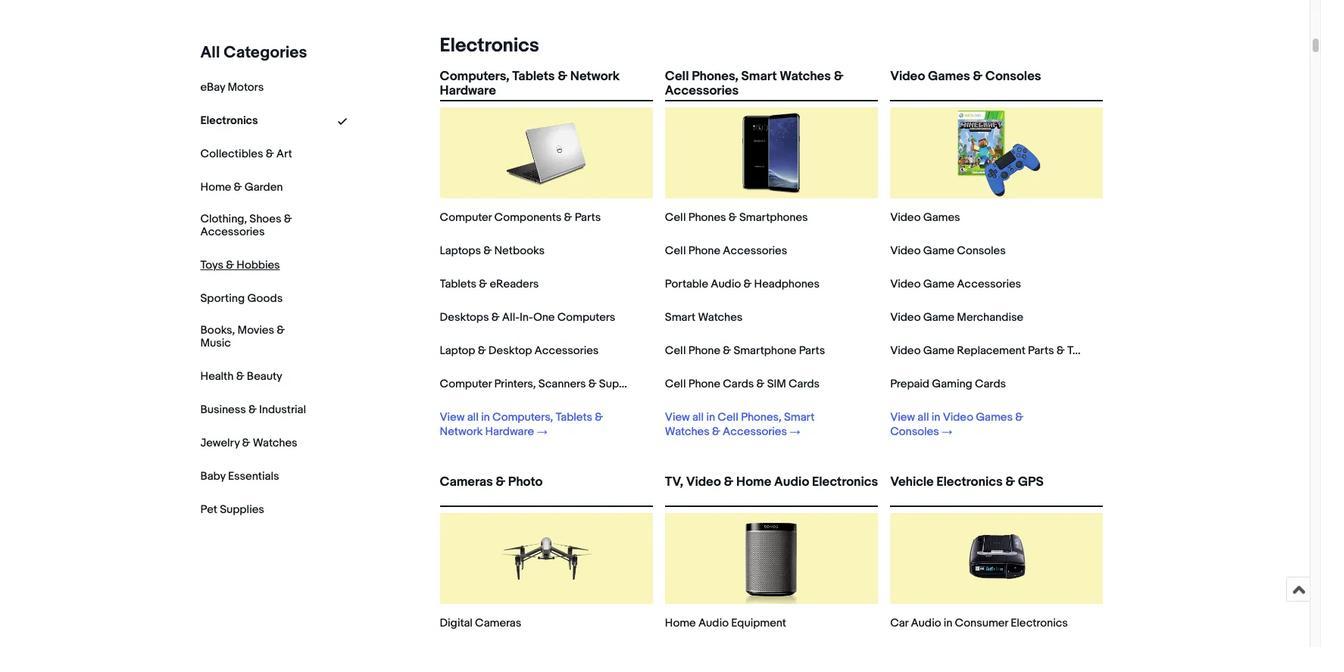 Task type: vqa. For each thing, say whether or not it's contained in the screenshot.
"Consoles" in 'Video Games & Consoles' link
yes



Task type: locate. For each thing, give the bounding box(es) containing it.
computer up laptops on the top left of page
[[440, 211, 492, 225]]

1 horizontal spatial all
[[693, 411, 704, 425]]

home for audio
[[665, 617, 696, 631]]

1 horizontal spatial phones,
[[741, 411, 782, 425]]

2 horizontal spatial all
[[918, 411, 929, 425]]

sporting
[[200, 292, 245, 306]]

2 horizontal spatial tablets
[[556, 411, 593, 425]]

video games link
[[891, 211, 961, 225]]

2 computer from the top
[[440, 377, 492, 392]]

1 all from the left
[[467, 411, 479, 425]]

watches inside view all in cell phones, smart watches & accessories
[[665, 425, 710, 440]]

cell phones, smart watches & accessories link
[[665, 69, 878, 99]]

game down video game consoles link
[[923, 277, 955, 292]]

2 phone from the top
[[689, 344, 721, 358]]

1 horizontal spatial network
[[570, 69, 620, 84]]

1 vertical spatial computers,
[[493, 411, 553, 425]]

1 vertical spatial cameras
[[475, 617, 521, 631]]

2 view from the left
[[665, 411, 690, 425]]

digital cameras link
[[440, 617, 521, 631]]

audio down view all in cell phones, smart watches & accessories link
[[774, 475, 810, 490]]

cards right sim
[[789, 377, 820, 392]]

baby
[[200, 470, 226, 484]]

1 horizontal spatial tablets
[[512, 69, 555, 84]]

video game replacement parts & tools
[[891, 344, 1095, 358]]

electronics right the consumer
[[1011, 617, 1068, 631]]

& inside tv, video & home audio electronics link
[[724, 475, 734, 490]]

0 horizontal spatial phones,
[[692, 69, 739, 84]]

electronics left vehicle
[[812, 475, 878, 490]]

hobbies
[[237, 258, 280, 273]]

1 cards from the left
[[723, 377, 754, 392]]

video game merchandise link
[[891, 311, 1024, 325]]

1 vertical spatial smart
[[665, 311, 696, 325]]

0 vertical spatial home
[[200, 180, 231, 195]]

pet supplies
[[200, 503, 264, 517]]

1 vertical spatial network
[[440, 425, 483, 440]]

1 computer from the top
[[440, 211, 492, 225]]

sim
[[767, 377, 786, 392]]

all inside "view all in video games & consoles"
[[918, 411, 929, 425]]

3 phone from the top
[[689, 377, 721, 392]]

in inside "view all in video games & consoles"
[[932, 411, 941, 425]]

0 horizontal spatial parts
[[575, 211, 601, 225]]

game down the video game accessories link on the top of page
[[923, 311, 955, 325]]

art
[[276, 147, 292, 161]]

computer down laptop
[[440, 377, 492, 392]]

0 vertical spatial phones,
[[692, 69, 739, 84]]

phone for cards
[[689, 377, 721, 392]]

home
[[200, 180, 231, 195], [737, 475, 772, 490], [665, 617, 696, 631]]

smart watches
[[665, 311, 743, 325]]

0 horizontal spatial tablets
[[440, 277, 477, 292]]

2 horizontal spatial home
[[737, 475, 772, 490]]

in inside view all in cell phones, smart watches & accessories
[[707, 411, 715, 425]]

video games
[[891, 211, 961, 225]]

games inside "view all in video games & consoles"
[[976, 411, 1013, 425]]

all up cameras & photo
[[467, 411, 479, 425]]

business & industrial
[[200, 403, 306, 417]]

home & garden
[[200, 180, 283, 195]]

cards for video games & consoles
[[975, 377, 1006, 392]]

0 horizontal spatial cards
[[723, 377, 754, 392]]

health & beauty link
[[200, 369, 282, 384]]

cell for cell phone accessories
[[665, 244, 686, 258]]

view all in computers, tablets & network hardware link
[[440, 411, 632, 440]]

parts left tools at the bottom of the page
[[1028, 344, 1055, 358]]

0 vertical spatial smart
[[741, 69, 777, 84]]

home for &
[[200, 180, 231, 195]]

health
[[200, 369, 234, 384]]

1 horizontal spatial view
[[665, 411, 690, 425]]

in up cameras & photo
[[481, 411, 490, 425]]

shoes
[[250, 212, 281, 227]]

cell inside cell phones, smart watches & accessories
[[665, 69, 689, 84]]

smart inside cell phones, smart watches & accessories
[[741, 69, 777, 84]]

audio down cell phone accessories
[[711, 277, 741, 292]]

0 horizontal spatial network
[[440, 425, 483, 440]]

cell phone & smartphone parts link
[[665, 344, 825, 358]]

0 horizontal spatial supplies
[[220, 503, 264, 517]]

2 vertical spatial home
[[665, 617, 696, 631]]

2 horizontal spatial view
[[891, 411, 915, 425]]

cameras left photo
[[440, 475, 493, 490]]

tablets inside 'computers, tablets & network hardware'
[[512, 69, 555, 84]]

3 view from the left
[[891, 411, 915, 425]]

2 vertical spatial smart
[[784, 411, 815, 425]]

0 horizontal spatial all
[[467, 411, 479, 425]]

audio right car
[[911, 617, 942, 631]]

home & garden link
[[200, 180, 283, 195]]

computers,
[[440, 69, 510, 84], [493, 411, 553, 425]]

cell for cell phones, smart watches & accessories
[[665, 69, 689, 84]]

sporting goods
[[200, 292, 283, 306]]

computers, inside 'computers, tablets & network hardware'
[[440, 69, 510, 84]]

smart watches link
[[665, 311, 743, 325]]

& inside view all in cell phones, smart watches & accessories
[[712, 425, 721, 440]]

collectibles & art
[[200, 147, 292, 161]]

laptops & netbooks
[[440, 244, 545, 258]]

& inside books, movies & music
[[277, 323, 285, 338]]

in down cell phone cards & sim cards link
[[707, 411, 715, 425]]

1 game from the top
[[923, 244, 955, 258]]

cards down replacement
[[975, 377, 1006, 392]]

in-
[[520, 311, 533, 325]]

phones, inside cell phones, smart watches & accessories
[[692, 69, 739, 84]]

view for hardware
[[440, 411, 465, 425]]

1 vertical spatial home
[[737, 475, 772, 490]]

electronics right vehicle
[[937, 475, 1003, 490]]

computer printers, scanners & supplies link
[[440, 377, 644, 392]]

computer
[[440, 211, 492, 225], [440, 377, 492, 392]]

0 horizontal spatial smart
[[665, 311, 696, 325]]

smartphone
[[734, 344, 797, 358]]

1 vertical spatial hardware
[[485, 425, 535, 440]]

electronics up 'computers, tablets & network hardware'
[[440, 34, 539, 58]]

consoles inside "view all in video games & consoles"
[[891, 425, 940, 440]]

1 vertical spatial phone
[[689, 344, 721, 358]]

& inside view all in computers, tablets & network hardware
[[595, 411, 603, 425]]

ebay motors link
[[200, 80, 264, 95]]

cell
[[665, 69, 689, 84], [665, 211, 686, 225], [665, 244, 686, 258], [665, 344, 686, 358], [665, 377, 686, 392], [718, 411, 739, 425]]

1 horizontal spatial electronics link
[[434, 34, 539, 58]]

0 vertical spatial games
[[928, 69, 970, 84]]

0 vertical spatial computer
[[440, 211, 492, 225]]

categories
[[224, 43, 307, 63]]

view down laptop
[[440, 411, 465, 425]]

watches
[[780, 69, 831, 84], [698, 311, 743, 325], [665, 425, 710, 440], [253, 436, 298, 451]]

computers
[[557, 311, 616, 325]]

1 phone from the top
[[689, 244, 721, 258]]

desktop
[[489, 344, 532, 358]]

view down the prepaid
[[891, 411, 915, 425]]

phones,
[[692, 69, 739, 84], [741, 411, 782, 425]]

industrial
[[259, 403, 306, 417]]

0 vertical spatial supplies
[[599, 377, 644, 392]]

2 game from the top
[[923, 277, 955, 292]]

3 all from the left
[[918, 411, 929, 425]]

video for video game consoles
[[891, 244, 921, 258]]

2 cards from the left
[[789, 377, 820, 392]]

cell phone & smartphone parts
[[665, 344, 825, 358]]

audio
[[711, 277, 741, 292], [774, 475, 810, 490], [699, 617, 729, 631], [911, 617, 942, 631]]

electronics link up collectibles
[[200, 114, 258, 128]]

electronics link up 'computers, tablets & network hardware'
[[434, 34, 539, 58]]

equipment
[[731, 617, 787, 631]]

view all in cell phones, smart watches & accessories
[[665, 411, 815, 440]]

smart inside view all in cell phones, smart watches & accessories
[[784, 411, 815, 425]]

in left the consumer
[[944, 617, 953, 631]]

view inside view all in cell phones, smart watches & accessories
[[665, 411, 690, 425]]

2 vertical spatial phone
[[689, 377, 721, 392]]

headphones
[[754, 277, 820, 292]]

3 game from the top
[[923, 311, 955, 325]]

home audio equipment link
[[665, 617, 787, 631]]

phone down "smart watches"
[[689, 344, 721, 358]]

1 view from the left
[[440, 411, 465, 425]]

&
[[558, 69, 568, 84], [834, 69, 844, 84], [973, 69, 983, 84], [266, 147, 274, 161], [234, 180, 242, 195], [564, 211, 572, 225], [729, 211, 737, 225], [284, 212, 292, 227], [484, 244, 492, 258], [226, 258, 234, 273], [479, 277, 487, 292], [744, 277, 752, 292], [492, 311, 500, 325], [277, 323, 285, 338], [478, 344, 486, 358], [723, 344, 731, 358], [1057, 344, 1065, 358], [236, 369, 244, 384], [589, 377, 597, 392], [757, 377, 765, 392], [248, 403, 257, 417], [595, 411, 603, 425], [1016, 411, 1024, 425], [712, 425, 721, 440], [242, 436, 250, 451], [496, 475, 506, 490], [724, 475, 734, 490], [1006, 475, 1015, 490]]

cards down cell phone & smartphone parts
[[723, 377, 754, 392]]

2 horizontal spatial smart
[[784, 411, 815, 425]]

cards for cell phones, smart watches & accessories
[[723, 377, 754, 392]]

1 vertical spatial games
[[923, 211, 961, 225]]

vehicle
[[891, 475, 934, 490]]

0 vertical spatial network
[[570, 69, 620, 84]]

cameras & photo image
[[501, 514, 592, 605]]

video for video game replacement parts & tools
[[891, 344, 921, 358]]

1 vertical spatial supplies
[[220, 503, 264, 517]]

supplies right scanners
[[599, 377, 644, 392]]

computers, tablets & network hardware image
[[501, 108, 592, 199]]

all inside view all in computers, tablets & network hardware
[[467, 411, 479, 425]]

parts right components
[[575, 211, 601, 225]]

view all in computers, tablets & network hardware
[[440, 411, 603, 440]]

in inside view all in computers, tablets & network hardware
[[481, 411, 490, 425]]

4 game from the top
[[923, 344, 955, 358]]

portable audio & headphones
[[665, 277, 820, 292]]

video for video games
[[891, 211, 921, 225]]

one
[[533, 311, 555, 325]]

2 vertical spatial games
[[976, 411, 1013, 425]]

0 vertical spatial computers,
[[440, 69, 510, 84]]

3 cards from the left
[[975, 377, 1006, 392]]

game down video games link
[[923, 244, 955, 258]]

electronics
[[440, 34, 539, 58], [200, 114, 258, 128], [812, 475, 878, 490], [937, 475, 1003, 490], [1011, 617, 1068, 631]]

2 horizontal spatial cards
[[975, 377, 1006, 392]]

watches inside cell phones, smart watches & accessories
[[780, 69, 831, 84]]

phones
[[689, 211, 726, 225]]

0 vertical spatial electronics link
[[434, 34, 539, 58]]

video inside "view all in video games & consoles"
[[943, 411, 974, 425]]

video for video game merchandise
[[891, 311, 921, 325]]

1 vertical spatial phones,
[[741, 411, 782, 425]]

game up the prepaid gaming cards
[[923, 344, 955, 358]]

prepaid gaming cards
[[891, 377, 1006, 392]]

music
[[200, 336, 231, 351]]

goods
[[247, 292, 283, 306]]

electronics inside vehicle electronics & gps link
[[937, 475, 1003, 490]]

parts
[[575, 211, 601, 225], [799, 344, 825, 358], [1028, 344, 1055, 358]]

supplies right pet
[[220, 503, 264, 517]]

game for accessories
[[923, 277, 955, 292]]

digital cameras
[[440, 617, 521, 631]]

2 vertical spatial consoles
[[891, 425, 940, 440]]

phone down phones
[[689, 244, 721, 258]]

tablets & ereaders link
[[440, 277, 539, 292]]

view inside view all in computers, tablets & network hardware
[[440, 411, 465, 425]]

2 all from the left
[[693, 411, 704, 425]]

video games & consoles image
[[952, 108, 1043, 199]]

cameras right digital
[[475, 617, 521, 631]]

video game accessories link
[[891, 277, 1022, 292]]

0 vertical spatial hardware
[[440, 83, 496, 99]]

1 vertical spatial computer
[[440, 377, 492, 392]]

audio for tv, video & home audio electronics
[[699, 617, 729, 631]]

toys & hobbies
[[200, 258, 280, 273]]

phone down cell phone & smartphone parts link
[[689, 377, 721, 392]]

0 horizontal spatial view
[[440, 411, 465, 425]]

cards
[[723, 377, 754, 392], [789, 377, 820, 392], [975, 377, 1006, 392]]

cameras
[[440, 475, 493, 490], [475, 617, 521, 631]]

desktops & all-in-one computers
[[440, 311, 616, 325]]

in down the prepaid gaming cards
[[932, 411, 941, 425]]

all inside view all in cell phones, smart watches & accessories
[[693, 411, 704, 425]]

& inside clothing, shoes & accessories
[[284, 212, 292, 227]]

2 horizontal spatial parts
[[1028, 344, 1055, 358]]

0 horizontal spatial home
[[200, 180, 231, 195]]

1 vertical spatial electronics link
[[200, 114, 258, 128]]

0 vertical spatial cameras
[[440, 475, 493, 490]]

all down the prepaid
[[918, 411, 929, 425]]

photo
[[508, 475, 543, 490]]

audio left "equipment"
[[699, 617, 729, 631]]

& inside vehicle electronics & gps link
[[1006, 475, 1015, 490]]

1 horizontal spatial smart
[[741, 69, 777, 84]]

1 horizontal spatial home
[[665, 617, 696, 631]]

all down cell phone cards & sim cards
[[693, 411, 704, 425]]

0 vertical spatial phone
[[689, 244, 721, 258]]

view inside "view all in video games & consoles"
[[891, 411, 915, 425]]

accessories
[[665, 83, 739, 99], [200, 225, 265, 239], [723, 244, 787, 258], [957, 277, 1022, 292], [535, 344, 599, 358], [723, 425, 787, 440]]

2 vertical spatial tablets
[[556, 411, 593, 425]]

view up the tv,
[[665, 411, 690, 425]]

& inside "view all in video games & consoles"
[[1016, 411, 1024, 425]]

0 vertical spatial tablets
[[512, 69, 555, 84]]

parts right smartphone
[[799, 344, 825, 358]]

prepaid gaming cards link
[[891, 377, 1006, 392]]

view for &
[[665, 411, 690, 425]]

1 horizontal spatial cards
[[789, 377, 820, 392]]

hardware
[[440, 83, 496, 99], [485, 425, 535, 440]]



Task type: describe. For each thing, give the bounding box(es) containing it.
audio inside tv, video & home audio electronics link
[[774, 475, 810, 490]]

cell phones, smart watches & accessories
[[665, 69, 844, 99]]

video games & consoles
[[891, 69, 1042, 84]]

all
[[200, 43, 220, 63]]

ebay motors
[[200, 80, 264, 95]]

video for video games & consoles
[[891, 69, 926, 84]]

video game consoles
[[891, 244, 1006, 258]]

game for consoles
[[923, 244, 955, 258]]

clothing,
[[200, 212, 247, 227]]

portable
[[665, 277, 708, 292]]

printers,
[[494, 377, 536, 392]]

phones, inside view all in cell phones, smart watches & accessories
[[741, 411, 782, 425]]

tv, video & home audio electronics link
[[665, 475, 878, 503]]

tablets inside view all in computers, tablets & network hardware
[[556, 411, 593, 425]]

clothing, shoes & accessories link
[[200, 212, 307, 239]]

cell phones & smartphones
[[665, 211, 808, 225]]

& inside cameras & photo link
[[496, 475, 506, 490]]

tv, video & home audio electronics image
[[726, 514, 817, 605]]

jewelry & watches link
[[200, 436, 298, 451]]

1 vertical spatial consoles
[[957, 244, 1006, 258]]

parts for video game replacement parts & tools
[[1028, 344, 1055, 358]]

garden
[[245, 180, 283, 195]]

collectibles & art link
[[200, 147, 292, 161]]

car
[[891, 617, 909, 631]]

1 horizontal spatial parts
[[799, 344, 825, 358]]

computer components & parts
[[440, 211, 601, 225]]

0 horizontal spatial electronics link
[[200, 114, 258, 128]]

all-
[[502, 311, 520, 325]]

computer for computer components & parts
[[440, 211, 492, 225]]

desktops & all-in-one computers link
[[440, 311, 616, 325]]

computers, tablets & network hardware link
[[440, 69, 653, 99]]

electronics up collectibles
[[200, 114, 258, 128]]

in for computers, tablets & network hardware
[[481, 411, 490, 425]]

game for merchandise
[[923, 311, 955, 325]]

network inside 'computers, tablets & network hardware'
[[570, 69, 620, 84]]

cameras & photo link
[[440, 475, 653, 503]]

pet supplies link
[[200, 503, 264, 517]]

jewelry
[[200, 436, 240, 451]]

components
[[494, 211, 562, 225]]

home audio equipment
[[665, 617, 787, 631]]

view all in cell phones, smart watches & accessories link
[[665, 411, 857, 440]]

cell inside view all in cell phones, smart watches & accessories
[[718, 411, 739, 425]]

desktops
[[440, 311, 489, 325]]

cell for cell phones & smartphones
[[665, 211, 686, 225]]

computer components & parts link
[[440, 211, 601, 225]]

phone for accessories
[[689, 244, 721, 258]]

computers, inside view all in computers, tablets & network hardware
[[493, 411, 553, 425]]

all for &
[[693, 411, 704, 425]]

baby essentials
[[200, 470, 279, 484]]

1 horizontal spatial supplies
[[599, 377, 644, 392]]

pet
[[200, 503, 217, 517]]

laptops
[[440, 244, 481, 258]]

cell for cell phone & smartphone parts
[[665, 344, 686, 358]]

netbooks
[[494, 244, 545, 258]]

computer printers, scanners & supplies
[[440, 377, 644, 392]]

hardware inside view all in computers, tablets & network hardware
[[485, 425, 535, 440]]

scanners
[[539, 377, 586, 392]]

video game accessories
[[891, 277, 1022, 292]]

accessories inside view all in cell phones, smart watches & accessories
[[723, 425, 787, 440]]

business
[[200, 403, 246, 417]]

view all in video games & consoles link
[[891, 411, 1082, 440]]

& inside 'computers, tablets & network hardware'
[[558, 69, 568, 84]]

all categories
[[200, 43, 307, 63]]

gps
[[1018, 475, 1044, 490]]

cell phone accessories link
[[665, 244, 787, 258]]

toys
[[200, 258, 224, 273]]

all for hardware
[[467, 411, 479, 425]]

car audio in consumer electronics link
[[891, 617, 1068, 631]]

1 vertical spatial tablets
[[440, 277, 477, 292]]

phone for &
[[689, 344, 721, 358]]

cell phone cards & sim cards
[[665, 377, 820, 392]]

baby essentials link
[[200, 470, 279, 484]]

ebay
[[200, 80, 225, 95]]

video game consoles link
[[891, 244, 1006, 258]]

cell phone cards & sim cards link
[[665, 377, 820, 392]]

tv, video & home audio electronics
[[665, 475, 878, 490]]

cameras & photo
[[440, 475, 543, 490]]

jewelry & watches
[[200, 436, 298, 451]]

tv,
[[665, 475, 684, 490]]

health & beauty
[[200, 369, 282, 384]]

parts for computer components & parts
[[575, 211, 601, 225]]

audio for vehicle electronics & gps
[[911, 617, 942, 631]]

portable audio & headphones link
[[665, 277, 820, 292]]

prepaid
[[891, 377, 930, 392]]

replacement
[[957, 344, 1026, 358]]

game for replacement
[[923, 344, 955, 358]]

digital
[[440, 617, 473, 631]]

car audio in consumer electronics
[[891, 617, 1068, 631]]

video for video game accessories
[[891, 277, 921, 292]]

computers, tablets & network hardware
[[440, 69, 620, 99]]

ereaders
[[490, 277, 539, 292]]

laptop & desktop accessories
[[440, 344, 599, 358]]

games for video games
[[923, 211, 961, 225]]

vehicle electronics & gps image
[[952, 514, 1043, 605]]

accessories inside cell phones, smart watches & accessories
[[665, 83, 739, 99]]

in for video games & consoles
[[932, 411, 941, 425]]

vehicle electronics & gps
[[891, 475, 1044, 490]]

0 vertical spatial consoles
[[986, 69, 1042, 84]]

consumer
[[955, 617, 1009, 631]]

smartphones
[[740, 211, 808, 225]]

network inside view all in computers, tablets & network hardware
[[440, 425, 483, 440]]

hardware inside 'computers, tablets & network hardware'
[[440, 83, 496, 99]]

books, movies & music
[[200, 323, 285, 351]]

beauty
[[247, 369, 282, 384]]

cell phone accessories
[[665, 244, 787, 258]]

cell for cell phone cards & sim cards
[[665, 377, 686, 392]]

books, movies & music link
[[200, 323, 307, 351]]

in for cell phones, smart watches & accessories
[[707, 411, 715, 425]]

merchandise
[[957, 311, 1024, 325]]

books,
[[200, 323, 235, 338]]

computer for computer printers, scanners & supplies
[[440, 377, 492, 392]]

audio for cell phones & smartphones
[[711, 277, 741, 292]]

video games & consoles link
[[891, 69, 1104, 97]]

electronics inside tv, video & home audio electronics link
[[812, 475, 878, 490]]

& inside cell phones, smart watches & accessories
[[834, 69, 844, 84]]

gaming
[[932, 377, 973, 392]]

laptops & netbooks link
[[440, 244, 545, 258]]

sporting goods link
[[200, 292, 283, 306]]

tools
[[1068, 344, 1095, 358]]

essentials
[[228, 470, 279, 484]]

games for video games & consoles
[[928, 69, 970, 84]]

tablets & ereaders
[[440, 277, 539, 292]]

cell phones, smart watches & accessories image
[[726, 108, 817, 199]]

clothing, shoes & accessories
[[200, 212, 292, 239]]

& inside video games & consoles link
[[973, 69, 983, 84]]

accessories inside clothing, shoes & accessories
[[200, 225, 265, 239]]



